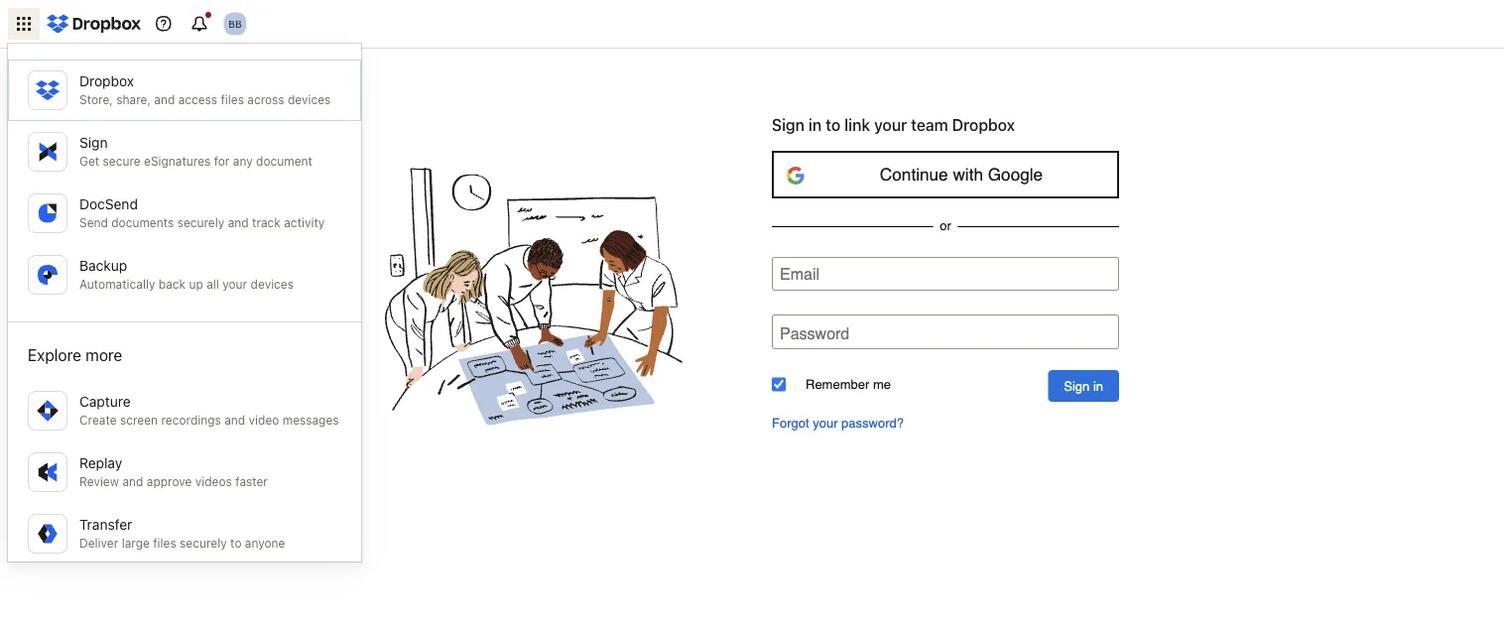 Task type: locate. For each thing, give the bounding box(es) containing it.
Email email field
[[772, 257, 1120, 291]]

global header element
[[0, 0, 1505, 49]]

documents
[[111, 215, 174, 229]]

sign in to link your team dropbox
[[772, 116, 1015, 134]]

password
[[780, 324, 850, 342]]

sign for sign get secure esignatures for any document
[[79, 134, 108, 151]]

1 horizontal spatial sign
[[772, 116, 805, 134]]

capture
[[79, 394, 131, 410]]

in
[[809, 116, 822, 134], [1094, 379, 1104, 394]]

backup automatically back up all your devices
[[79, 258, 294, 291]]

team
[[911, 116, 949, 134]]

access
[[178, 92, 217, 106]]

0 vertical spatial dropbox
[[79, 73, 134, 89]]

files inside dropbox store, share, and access files across devices
[[221, 92, 244, 106]]

2 horizontal spatial sign
[[1064, 379, 1090, 394]]

explore more
[[28, 346, 122, 365]]

Password password field
[[772, 315, 1120, 349]]

and left track
[[228, 215, 249, 229]]

continue with google
[[880, 165, 1043, 184]]

sign inside sign get secure esignatures for any document
[[79, 134, 108, 151]]

devices right all
[[251, 277, 294, 291]]

to
[[826, 116, 841, 134], [230, 536, 242, 550]]

your right link
[[875, 116, 907, 134]]

0 vertical spatial to
[[826, 116, 841, 134]]

1 horizontal spatial to
[[826, 116, 841, 134]]

0 vertical spatial files
[[221, 92, 244, 106]]

Remember me checkbox
[[772, 378, 786, 392]]

remember
[[806, 377, 870, 392]]

deliver
[[79, 536, 118, 550]]

0 horizontal spatial files
[[153, 536, 176, 550]]

up
[[189, 277, 203, 291]]

1 vertical spatial in
[[1094, 379, 1104, 394]]

files right large on the left bottom
[[153, 536, 176, 550]]

and inside capture create screen recordings and video messages
[[225, 413, 245, 427]]

1 vertical spatial securely
[[180, 536, 227, 550]]

0 vertical spatial your
[[875, 116, 907, 134]]

sign inside sign in button
[[1064, 379, 1090, 394]]

dropbox store, share, and access files across devices
[[79, 73, 331, 106]]

screen
[[120, 413, 158, 427]]

0 horizontal spatial in
[[809, 116, 822, 134]]

0 horizontal spatial dropbox
[[79, 73, 134, 89]]

replay review and approve videos faster
[[79, 455, 268, 488]]

0 horizontal spatial your
[[223, 277, 247, 291]]

securely up the backup automatically back up all your devices
[[177, 215, 225, 229]]

0 vertical spatial in
[[809, 116, 822, 134]]

get
[[79, 154, 99, 168]]

and left video
[[225, 413, 245, 427]]

and inside docsend send documents securely and track activity
[[228, 215, 249, 229]]

securely inside docsend send documents securely and track activity
[[177, 215, 225, 229]]

dropbox up the with
[[953, 116, 1015, 134]]

1 vertical spatial files
[[153, 536, 176, 550]]

sign
[[772, 116, 805, 134], [79, 134, 108, 151], [1064, 379, 1090, 394]]

activity
[[284, 215, 325, 229]]

and
[[154, 92, 175, 106], [228, 215, 249, 229], [225, 413, 245, 427], [122, 474, 143, 488]]

0 vertical spatial devices
[[288, 92, 331, 106]]

and right review
[[122, 474, 143, 488]]

2 vertical spatial your
[[813, 416, 838, 430]]

securely left "anyone"
[[180, 536, 227, 550]]

forgot
[[772, 416, 810, 430]]

devices right across
[[288, 92, 331, 106]]

devices
[[288, 92, 331, 106], [251, 277, 294, 291]]

password?
[[842, 416, 904, 430]]

1 vertical spatial to
[[230, 536, 242, 550]]

dropbox inside dropbox store, share, and access files across devices
[[79, 73, 134, 89]]

1 horizontal spatial files
[[221, 92, 244, 106]]

backup
[[79, 258, 127, 274]]

dropbox
[[79, 73, 134, 89], [953, 116, 1015, 134]]

2 horizontal spatial your
[[875, 116, 907, 134]]

files
[[221, 92, 244, 106], [153, 536, 176, 550]]

me
[[873, 377, 891, 392]]

sign get secure esignatures for any document
[[79, 134, 313, 168]]

0 vertical spatial securely
[[177, 215, 225, 229]]

across
[[247, 92, 284, 106]]

and right share,
[[154, 92, 175, 106]]

sign for sign in to link your team dropbox
[[772, 116, 805, 134]]

1 vertical spatial your
[[223, 277, 247, 291]]

in inside button
[[1094, 379, 1104, 394]]

all
[[207, 277, 219, 291]]

1 vertical spatial devices
[[251, 277, 294, 291]]

your right all
[[223, 277, 247, 291]]

securely inside the transfer deliver large files securely to anyone
[[180, 536, 227, 550]]

dropbox logo - go to the homepage image
[[40, 8, 148, 40]]

securely
[[177, 215, 225, 229], [180, 536, 227, 550]]

devices inside the backup automatically back up all your devices
[[251, 277, 294, 291]]

in for sign in to link your team dropbox
[[809, 116, 822, 134]]

to left link
[[826, 116, 841, 134]]

link
[[845, 116, 871, 134]]

in for sign in
[[1094, 379, 1104, 394]]

to inside the transfer deliver large files securely to anyone
[[230, 536, 242, 550]]

your
[[875, 116, 907, 134], [223, 277, 247, 291], [813, 416, 838, 430]]

0 horizontal spatial to
[[230, 536, 242, 550]]

to left "anyone"
[[230, 536, 242, 550]]

0 horizontal spatial sign
[[79, 134, 108, 151]]

1 horizontal spatial dropbox
[[953, 116, 1015, 134]]

1 horizontal spatial in
[[1094, 379, 1104, 394]]

your right forgot at the right of page
[[813, 416, 838, 430]]

dropbox up store, in the top left of the page
[[79, 73, 134, 89]]

files left across
[[221, 92, 244, 106]]

explore
[[28, 346, 81, 365]]



Task type: describe. For each thing, give the bounding box(es) containing it.
send
[[79, 215, 108, 229]]

devices inside dropbox store, share, and access files across devices
[[288, 92, 331, 106]]

email
[[780, 265, 820, 283]]

1 vertical spatial dropbox
[[953, 116, 1015, 134]]

capture create screen recordings and video messages
[[79, 394, 339, 427]]

remember me
[[806, 377, 891, 392]]

esignatures
[[144, 154, 211, 168]]

sign in
[[1064, 379, 1104, 394]]

create
[[79, 413, 117, 427]]

document
[[256, 154, 313, 168]]

replay
[[79, 455, 122, 471]]

forgot your password? link
[[772, 416, 1120, 430]]

for
[[214, 154, 230, 168]]

review
[[79, 474, 119, 488]]

docsend send documents securely and track activity
[[79, 196, 325, 229]]

share,
[[116, 92, 151, 106]]

or
[[940, 218, 952, 233]]

1 horizontal spatial your
[[813, 416, 838, 430]]

docsend
[[79, 196, 138, 212]]

continue with google button
[[772, 151, 1120, 199]]

any
[[233, 154, 253, 168]]

automatically
[[79, 277, 155, 291]]

continue
[[880, 165, 949, 184]]

videos
[[195, 474, 232, 488]]

store,
[[79, 92, 113, 106]]

sign for sign in
[[1064, 379, 1090, 394]]

anyone
[[245, 536, 285, 550]]

transfer
[[79, 517, 132, 533]]

large
[[122, 536, 150, 550]]

approve
[[147, 474, 192, 488]]

more
[[86, 346, 122, 365]]

secure
[[103, 154, 141, 168]]

faster
[[235, 474, 268, 488]]

recordings
[[161, 413, 221, 427]]

sign in button
[[1048, 370, 1120, 402]]

transfer deliver large files securely to anyone
[[79, 517, 285, 550]]

back
[[159, 277, 186, 291]]

track
[[252, 215, 281, 229]]

video
[[249, 413, 279, 427]]

and inside dropbox store, share, and access files across devices
[[154, 92, 175, 106]]

and inside replay review and approve videos faster
[[122, 474, 143, 488]]

messages
[[283, 413, 339, 427]]

forgot your password?
[[772, 416, 904, 430]]

files inside the transfer deliver large files securely to anyone
[[153, 536, 176, 550]]

google
[[988, 165, 1043, 184]]

your inside the backup automatically back up all your devices
[[223, 277, 247, 291]]

with
[[953, 165, 984, 184]]



Task type: vqa. For each thing, say whether or not it's contained in the screenshot.
with
yes



